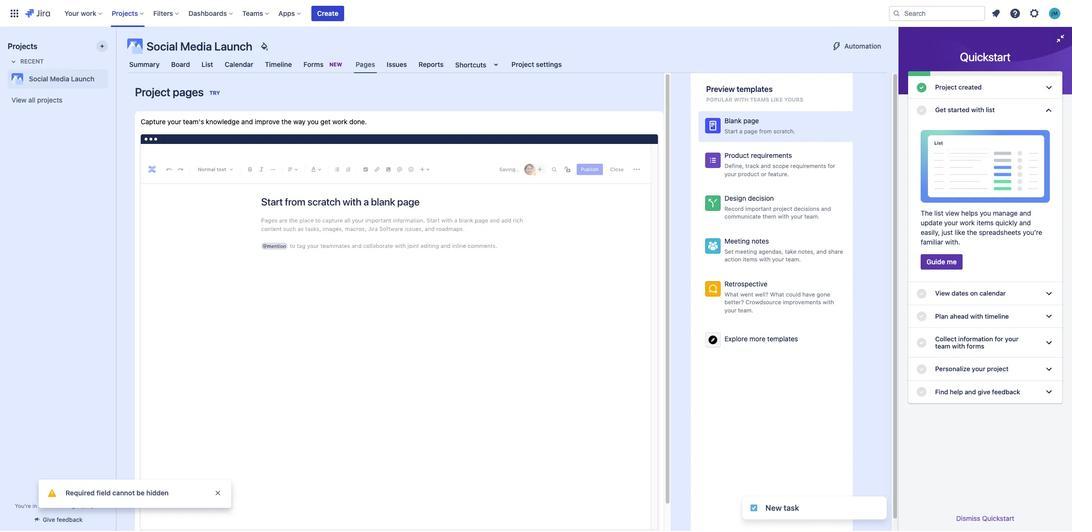Task type: vqa. For each thing, say whether or not it's contained in the screenshot.
1st checked image from the bottom
yes



Task type: locate. For each thing, give the bounding box(es) containing it.
1 horizontal spatial you
[[980, 209, 991, 218]]

1 vertical spatial launch
[[71, 75, 94, 83]]

list
[[986, 106, 995, 114], [935, 209, 944, 218]]

with right them
[[778, 213, 789, 221]]

dismiss image
[[214, 490, 222, 498]]

gone
[[817, 291, 830, 298]]

feedback
[[992, 388, 1020, 396], [57, 517, 83, 524]]

launch left add to starred "icon"
[[71, 75, 94, 83]]

0 vertical spatial like
[[771, 96, 783, 103]]

list inside the list view helps you manage and update your work items quickly and easily, just like the spreadsheets you're familiar with.
[[935, 209, 944, 218]]

your up find help and give feedback
[[972, 366, 986, 373]]

have
[[803, 291, 815, 298]]

checked image down guide
[[916, 288, 928, 300]]

chevron image inside collect information for your team with forms dropdown button
[[1043, 338, 1055, 349]]

project for project created
[[935, 83, 957, 91]]

0 vertical spatial projects
[[112, 9, 138, 17]]

team. inside the retrospective what went well? what could have gone better? crowdsource improvements with your team.
[[738, 307, 753, 314]]

3 chevron image from the top
[[1043, 311, 1055, 323]]

information
[[958, 336, 993, 343]]

create button
[[311, 6, 344, 21]]

0 horizontal spatial new
[[329, 61, 342, 68]]

you left get
[[307, 118, 319, 126]]

tab list
[[122, 56, 893, 73]]

view for view all projects
[[12, 96, 27, 104]]

checked image left plan
[[916, 311, 928, 323]]

banner
[[0, 0, 1072, 27]]

0 vertical spatial the
[[281, 118, 292, 126]]

the down the helps
[[967, 229, 977, 237]]

0 vertical spatial for
[[828, 162, 835, 170]]

1 vertical spatial checked image
[[916, 387, 928, 398]]

1 horizontal spatial for
[[995, 336, 1004, 343]]

0 vertical spatial new
[[329, 61, 342, 68]]

guide me
[[927, 258, 957, 266]]

product
[[738, 170, 759, 178]]

2 horizontal spatial team.
[[805, 213, 820, 221]]

and right decisions
[[821, 205, 831, 213]]

1 horizontal spatial launch
[[214, 40, 252, 53]]

0 horizontal spatial list
[[935, 209, 944, 218]]

view all projects link
[[8, 92, 108, 109]]

plan ahead with timeline
[[935, 313, 1009, 320]]

team. inside design decision record important project decisions and communicate them with your team.
[[805, 213, 820, 221]]

launch up 'calendar'
[[214, 40, 252, 53]]

plan
[[935, 313, 948, 320]]

calendar
[[980, 290, 1006, 298]]

project
[[773, 205, 792, 213], [987, 366, 1009, 373], [83, 503, 101, 510]]

your left team's
[[167, 118, 181, 126]]

0 vertical spatial media
[[180, 40, 212, 53]]

0 horizontal spatial team.
[[738, 307, 753, 314]]

2 vertical spatial chevron image
[[1043, 364, 1055, 376]]

your inside meeting notes set meeting agendas, take notes, and share action items with your team.
[[772, 256, 784, 263]]

a right in
[[38, 503, 41, 510]]

appswitcher icon image
[[9, 7, 20, 19]]

work down the helps
[[960, 219, 975, 227]]

design decision record important project decisions and communicate them with your team.
[[725, 194, 831, 221]]

list up update
[[935, 209, 944, 218]]

1 horizontal spatial the
[[967, 229, 977, 237]]

social down recent
[[29, 75, 48, 83]]

a inside blank page start a page from scratch.
[[740, 128, 743, 135]]

feedback down managed
[[57, 517, 83, 524]]

your down timeline
[[1005, 336, 1019, 343]]

2 checked image from the top
[[916, 288, 928, 300]]

project settings
[[512, 60, 562, 68]]

and left the share
[[817, 248, 827, 255]]

ahead
[[950, 313, 969, 320]]

1 checked image from the top
[[916, 82, 928, 93]]

0 horizontal spatial social
[[29, 75, 48, 83]]

projects up sidebar navigation icon
[[112, 9, 138, 17]]

checked image inside find help and give feedback dropdown button
[[916, 387, 928, 398]]

project inside project settings link
[[512, 60, 534, 68]]

notifications image
[[990, 7, 1002, 19]]

social up summary
[[147, 40, 178, 53]]

new task button
[[743, 497, 887, 520]]

collect information for your team with forms button
[[908, 328, 1063, 358]]

your down define,
[[725, 170, 737, 178]]

improve
[[255, 118, 280, 126]]

list inside get started with list dropdown button
[[986, 106, 995, 114]]

progress bar
[[908, 71, 1063, 76]]

chevron image for list
[[1043, 105, 1055, 116]]

chevron image for your
[[1043, 338, 1055, 349]]

1 vertical spatial feedback
[[57, 517, 83, 524]]

meeting notes set meeting agendas, take notes, and share action items with your team.
[[725, 237, 843, 263]]

checked image for view
[[916, 288, 928, 300]]

5 checked image from the top
[[916, 364, 928, 376]]

1 horizontal spatial project
[[512, 60, 534, 68]]

the
[[281, 118, 292, 126], [967, 229, 977, 237]]

checked image left get
[[916, 105, 928, 116]]

1 vertical spatial like
[[955, 229, 965, 237]]

be
[[137, 489, 145, 498]]

2 chevron image from the top
[[1043, 288, 1055, 300]]

1 vertical spatial social media launch
[[29, 75, 94, 83]]

0 vertical spatial project
[[773, 205, 792, 213]]

checked image left project created
[[916, 82, 928, 93]]

1 vertical spatial media
[[50, 75, 69, 83]]

2 checked image from the top
[[916, 387, 928, 398]]

with down agendas,
[[759, 256, 771, 263]]

with down gone
[[823, 299, 834, 306]]

checked image for find
[[916, 387, 928, 398]]

4 checked image from the top
[[916, 338, 928, 349]]

0 vertical spatial templates
[[737, 85, 773, 94]]

familiar
[[921, 238, 944, 247]]

with inside meeting notes set meeting agendas, take notes, and share action items with your team.
[[759, 256, 771, 263]]

chevron image
[[1043, 82, 1055, 93], [1043, 288, 1055, 300], [1043, 311, 1055, 323], [1043, 387, 1055, 398]]

team. down better?
[[738, 307, 753, 314]]

project inside dropdown button
[[987, 366, 1009, 373]]

list down project created dropdown button
[[986, 106, 995, 114]]

0 horizontal spatial feedback
[[57, 517, 83, 524]]

0 horizontal spatial launch
[[71, 75, 94, 83]]

chevron image inside find help and give feedback dropdown button
[[1043, 387, 1055, 398]]

templates up teams
[[737, 85, 773, 94]]

view left dates
[[935, 290, 950, 298]]

new for new task
[[766, 504, 782, 513]]

work right get
[[332, 118, 348, 126]]

recent
[[20, 58, 44, 65]]

them
[[763, 213, 776, 221]]

0 vertical spatial launch
[[214, 40, 252, 53]]

meeting
[[735, 248, 757, 255]]

your inside collect information for your team with forms
[[1005, 336, 1019, 343]]

project inside project created dropdown button
[[935, 83, 957, 91]]

required field cannot be hidden
[[66, 489, 169, 498]]

just
[[942, 229, 953, 237]]

0 horizontal spatial items
[[743, 256, 758, 263]]

2 horizontal spatial project
[[987, 366, 1009, 373]]

your inside design decision record important project decisions and communicate them with your team.
[[791, 213, 803, 221]]

project up find help and give feedback dropdown button
[[987, 366, 1009, 373]]

0 horizontal spatial projects
[[8, 42, 37, 51]]

new inside button
[[766, 504, 782, 513]]

2 vertical spatial work
[[960, 219, 975, 227]]

1 horizontal spatial a
[[740, 128, 743, 135]]

popular
[[706, 96, 733, 103]]

explore
[[725, 335, 748, 343]]

0 horizontal spatial project
[[135, 85, 170, 99]]

checked image left find
[[916, 387, 928, 398]]

0 horizontal spatial the
[[281, 118, 292, 126]]

dismiss quickstart
[[956, 515, 1015, 523]]

notes,
[[798, 248, 815, 255]]

and left give
[[965, 388, 976, 396]]

and inside product requirements define, track and scope requirements for your product or feature.
[[761, 162, 771, 170]]

what right well?
[[770, 291, 784, 298]]

templates
[[737, 85, 773, 94], [767, 335, 798, 343]]

project up them
[[773, 205, 792, 213]]

chevron image inside personalize your project dropdown button
[[1043, 364, 1055, 376]]

launch
[[214, 40, 252, 53], [71, 75, 94, 83]]

projects up recent
[[8, 42, 37, 51]]

projects inside "popup button"
[[112, 9, 138, 17]]

0 vertical spatial a
[[740, 128, 743, 135]]

1 checked image from the top
[[916, 105, 928, 116]]

1 horizontal spatial media
[[180, 40, 212, 53]]

1 vertical spatial chevron image
[[1043, 338, 1055, 349]]

team.
[[805, 213, 820, 221], [786, 256, 801, 263], [738, 307, 753, 314]]

feedback right give
[[992, 388, 1020, 396]]

capture
[[141, 118, 166, 126]]

like up with.
[[955, 229, 965, 237]]

items inside meeting notes set meeting agendas, take notes, and share action items with your team.
[[743, 256, 758, 263]]

checked image
[[916, 105, 928, 116], [916, 387, 928, 398]]

1 horizontal spatial items
[[977, 219, 994, 227]]

and right the manage
[[1020, 209, 1031, 218]]

retrospective what went well? what could have gone better? crowdsource improvements with your team.
[[725, 280, 834, 314]]

checked image left team
[[916, 338, 928, 349]]

checked image inside personalize your project dropdown button
[[916, 364, 928, 376]]

1 vertical spatial items
[[743, 256, 758, 263]]

chevron image inside project created dropdown button
[[1043, 82, 1055, 93]]

3 checked image from the top
[[916, 311, 928, 323]]

0 vertical spatial checked image
[[916, 105, 928, 116]]

all
[[28, 96, 35, 104]]

view all projects
[[12, 96, 62, 104]]

1 vertical spatial project
[[987, 366, 1009, 373]]

and up "or"
[[761, 162, 771, 170]]

new left task in the right bottom of the page
[[766, 504, 782, 513]]

1 vertical spatial projects
[[8, 42, 37, 51]]

chevron image
[[1043, 105, 1055, 116], [1043, 338, 1055, 349], [1043, 364, 1055, 376]]

you're
[[15, 503, 31, 510]]

chevron image for project created
[[1043, 82, 1055, 93]]

checked image
[[916, 82, 928, 93], [916, 288, 928, 300], [916, 311, 928, 323], [916, 338, 928, 349], [916, 364, 928, 376]]

1 vertical spatial a
[[38, 503, 41, 510]]

project down 'required'
[[83, 503, 101, 510]]

retrospective image
[[707, 283, 719, 295]]

chevron image inside get started with list dropdown button
[[1043, 105, 1055, 116]]

requirements up scope
[[751, 152, 792, 160]]

requirements right scope
[[791, 162, 826, 170]]

1 vertical spatial the
[[967, 229, 977, 237]]

team. inside meeting notes set meeting agendas, take notes, and share action items with your team.
[[786, 256, 801, 263]]

0 horizontal spatial view
[[12, 96, 27, 104]]

items for helps
[[977, 219, 994, 227]]

0 vertical spatial chevron image
[[1043, 105, 1055, 116]]

1 horizontal spatial work
[[332, 118, 348, 126]]

1 vertical spatial list
[[935, 209, 944, 218]]

project inside design decision record important project decisions and communicate them with your team.
[[773, 205, 792, 213]]

you
[[307, 118, 319, 126], [980, 209, 991, 218]]

0 vertical spatial work
[[81, 9, 96, 17]]

1 horizontal spatial what
[[770, 291, 784, 298]]

with inside design decision record important project decisions and communicate them with your team.
[[778, 213, 789, 221]]

share
[[828, 248, 843, 255]]

1 horizontal spatial projects
[[112, 9, 138, 17]]

1 horizontal spatial project
[[773, 205, 792, 213]]

project settings link
[[510, 56, 564, 73]]

1 horizontal spatial list
[[986, 106, 995, 114]]

take
[[785, 248, 797, 255]]

0 horizontal spatial work
[[81, 9, 96, 17]]

items down meeting
[[743, 256, 758, 263]]

me
[[947, 258, 957, 266]]

quickstart up project created dropdown button
[[960, 50, 1011, 64]]

1 vertical spatial page
[[744, 128, 758, 135]]

your down decisions
[[791, 213, 803, 221]]

0 vertical spatial social
[[147, 40, 178, 53]]

like left "yours"
[[771, 96, 783, 103]]

like
[[771, 96, 783, 103], [955, 229, 965, 237]]

search image
[[893, 9, 901, 17]]

1 horizontal spatial new
[[766, 504, 782, 513]]

track
[[746, 162, 759, 170]]

2 horizontal spatial work
[[960, 219, 975, 227]]

projects button
[[109, 6, 148, 21]]

0 vertical spatial feedback
[[992, 388, 1020, 396]]

0 horizontal spatial media
[[50, 75, 69, 83]]

capture your team's knowledge and improve the way you get work done.
[[141, 118, 367, 126]]

items inside the list view helps you manage and update your work items quickly and easily, just like the spreadsheets you're familiar with.
[[977, 219, 994, 227]]

page left from
[[744, 128, 758, 135]]

you right the helps
[[980, 209, 991, 218]]

what up better?
[[725, 291, 739, 298]]

0 vertical spatial social media launch
[[147, 40, 252, 53]]

view
[[12, 96, 27, 104], [935, 290, 950, 298]]

blank
[[725, 117, 742, 125]]

project up get
[[935, 83, 957, 91]]

settings image
[[1029, 7, 1040, 19]]

1 vertical spatial for
[[995, 336, 1004, 343]]

checked image left personalize
[[916, 364, 928, 376]]

communicate
[[725, 213, 761, 221]]

set
[[725, 248, 734, 255]]

collect information for your team with forms
[[935, 336, 1019, 351]]

0 horizontal spatial like
[[771, 96, 783, 103]]

0 vertical spatial page
[[744, 117, 759, 125]]

work right your
[[81, 9, 96, 17]]

2 horizontal spatial project
[[935, 83, 957, 91]]

view left all at the left
[[12, 96, 27, 104]]

[object object] confluence template image
[[141, 144, 651, 431]]

0 horizontal spatial project
[[83, 503, 101, 510]]

1 what from the left
[[725, 291, 739, 298]]

page right "blank"
[[744, 117, 759, 125]]

the left way
[[281, 118, 292, 126]]

1 vertical spatial view
[[935, 290, 950, 298]]

quickstart right the dismiss
[[982, 515, 1015, 523]]

social media launch up view all projects link
[[29, 75, 94, 83]]

team. down take
[[786, 256, 801, 263]]

chevron image inside the 'plan ahead with timeline' dropdown button
[[1043, 311, 1055, 323]]

managed
[[58, 503, 81, 510]]

task icon image
[[750, 505, 758, 513]]

checked image inside collect information for your team with forms dropdown button
[[916, 338, 928, 349]]

your down better?
[[725, 307, 737, 314]]

add to starred image
[[105, 73, 117, 85]]

with right team
[[952, 343, 965, 351]]

chevron image inside view dates on calendar dropdown button
[[1043, 288, 1055, 300]]

items for meeting
[[743, 256, 758, 263]]

1 horizontal spatial team.
[[786, 256, 801, 263]]

start
[[725, 128, 738, 135]]

1 horizontal spatial feedback
[[992, 388, 1020, 396]]

a right start
[[740, 128, 743, 135]]

templates right more
[[767, 335, 798, 343]]

1 vertical spatial quickstart
[[982, 515, 1015, 523]]

list
[[202, 60, 213, 68]]

1 vertical spatial team.
[[786, 256, 801, 263]]

media up view all projects link
[[50, 75, 69, 83]]

preview
[[706, 85, 735, 94]]

0 horizontal spatial what
[[725, 291, 739, 298]]

set background color image
[[258, 41, 270, 52]]

help image
[[1010, 7, 1021, 19]]

0 horizontal spatial for
[[828, 162, 835, 170]]

1 vertical spatial you
[[980, 209, 991, 218]]

for inside product requirements define, track and scope requirements for your product or feature.
[[828, 162, 835, 170]]

social media launch up list
[[147, 40, 252, 53]]

your down view
[[944, 219, 958, 227]]

media up list
[[180, 40, 212, 53]]

project left "settings"
[[512, 60, 534, 68]]

0 horizontal spatial social media launch
[[29, 75, 94, 83]]

filters
[[153, 9, 173, 17]]

and up 'you're'
[[1020, 219, 1031, 227]]

0 vertical spatial requirements
[[751, 152, 792, 160]]

projects
[[112, 9, 138, 17], [8, 42, 37, 51]]

0 vertical spatial list
[[986, 106, 995, 114]]

your inside dropdown button
[[972, 366, 986, 373]]

4 chevron image from the top
[[1043, 387, 1055, 398]]

chevron image for plan ahead with timeline
[[1043, 311, 1055, 323]]

0 vertical spatial items
[[977, 219, 994, 227]]

your inside product requirements define, track and scope requirements for your product or feature.
[[725, 170, 737, 178]]

with left teams
[[734, 96, 749, 103]]

view inside dropdown button
[[935, 290, 950, 298]]

timeline link
[[263, 56, 294, 73]]

new right the forms
[[329, 61, 342, 68]]

chevron image for find help and give feedback
[[1043, 387, 1055, 398]]

chevron image for view dates on calendar
[[1043, 288, 1055, 300]]

meeting
[[725, 237, 750, 245]]

0 horizontal spatial you
[[307, 118, 319, 126]]

your down agendas,
[[772, 256, 784, 263]]

1 horizontal spatial like
[[955, 229, 965, 237]]

settings
[[536, 60, 562, 68]]

jira image
[[25, 7, 50, 19], [25, 7, 50, 19]]

1 chevron image from the top
[[1043, 82, 1055, 93]]

2 vertical spatial team.
[[738, 307, 753, 314]]

3 chevron image from the top
[[1043, 364, 1055, 376]]

with right started
[[971, 106, 984, 114]]

items up spreadsheets
[[977, 219, 994, 227]]

crowdsource
[[746, 299, 781, 306]]

new inside 'tab list'
[[329, 61, 342, 68]]

find help and give feedback
[[935, 388, 1020, 396]]

your profile and settings image
[[1049, 7, 1061, 19]]

and
[[241, 118, 253, 126], [761, 162, 771, 170], [821, 205, 831, 213], [1020, 209, 1031, 218], [1020, 219, 1031, 227], [817, 248, 827, 255], [965, 388, 976, 396]]

feedback inside button
[[57, 517, 83, 524]]

team. down decisions
[[805, 213, 820, 221]]

requirements
[[751, 152, 792, 160], [791, 162, 826, 170]]

0 vertical spatial team.
[[805, 213, 820, 221]]

0 vertical spatial view
[[12, 96, 27, 104]]

reports link
[[417, 56, 446, 73]]

1 vertical spatial new
[[766, 504, 782, 513]]

project down summary link
[[135, 85, 170, 99]]

2 chevron image from the top
[[1043, 338, 1055, 349]]

1 horizontal spatial view
[[935, 290, 950, 298]]

1 vertical spatial templates
[[767, 335, 798, 343]]

explore more templates
[[725, 335, 798, 343]]

1 chevron image from the top
[[1043, 105, 1055, 116]]



Task type: describe. For each thing, give the bounding box(es) containing it.
give
[[978, 388, 990, 396]]

checked image for get
[[916, 105, 928, 116]]

feedback inside dropdown button
[[992, 388, 1020, 396]]

give feedback
[[43, 517, 83, 524]]

with right ahead
[[970, 313, 983, 320]]

project for project settings
[[512, 60, 534, 68]]

1 horizontal spatial social media launch
[[147, 40, 252, 53]]

started
[[948, 106, 970, 114]]

create
[[317, 9, 338, 17]]

checked image for project
[[916, 82, 928, 93]]

with inside collect information for your team with forms
[[952, 343, 965, 351]]

get
[[935, 106, 946, 114]]

like inside preview templates popular with teams like yours
[[771, 96, 783, 103]]

and left improve
[[241, 118, 253, 126]]

0 vertical spatial you
[[307, 118, 319, 126]]

like inside the list view helps you manage and update your work items quickly and easily, just like the spreadsheets you're familiar with.
[[955, 229, 965, 237]]

your inside the retrospective what went well? what could have gone better? crowdsource improvements with your team.
[[725, 307, 737, 314]]

view dates on calendar
[[935, 290, 1006, 298]]

automation
[[845, 42, 881, 50]]

update
[[921, 219, 943, 227]]

on
[[970, 290, 978, 298]]

summary link
[[127, 56, 162, 73]]

1 horizontal spatial social
[[147, 40, 178, 53]]

from
[[759, 128, 772, 135]]

primary element
[[6, 0, 889, 27]]

guide
[[927, 258, 945, 266]]

work inside popup button
[[81, 9, 96, 17]]

timeline
[[985, 313, 1009, 320]]

team's
[[183, 118, 204, 126]]

the inside the list view helps you manage and update your work items quickly and easily, just like the spreadsheets you're familiar with.
[[967, 229, 977, 237]]

way
[[293, 118, 306, 126]]

checked image for plan
[[916, 311, 928, 323]]

filters button
[[150, 6, 183, 21]]

with.
[[945, 238, 960, 247]]

feature.
[[768, 170, 789, 178]]

view
[[945, 209, 960, 218]]

important
[[745, 205, 772, 213]]

collect
[[935, 336, 957, 343]]

cannot
[[112, 489, 135, 498]]

2 vertical spatial project
[[83, 503, 101, 510]]

forms
[[967, 343, 985, 351]]

checked image for collect
[[916, 338, 928, 349]]

checked image for personalize
[[916, 364, 928, 376]]

templates inside 'button'
[[767, 335, 798, 343]]

dismiss
[[956, 515, 981, 523]]

personalize your project button
[[908, 358, 1063, 381]]

design
[[725, 194, 746, 203]]

get started with list
[[935, 106, 995, 114]]

try
[[209, 90, 220, 96]]

collapse recent projects image
[[8, 56, 19, 68]]

issues link
[[385, 56, 409, 73]]

plan ahead with timeline button
[[908, 306, 1063, 328]]

or
[[761, 170, 767, 178]]

help
[[950, 388, 963, 396]]

yours
[[784, 96, 803, 103]]

0 vertical spatial quickstart
[[960, 50, 1011, 64]]

better?
[[725, 299, 744, 306]]

0 horizontal spatial a
[[38, 503, 41, 510]]

team-
[[43, 503, 58, 510]]

summary
[[129, 60, 160, 68]]

created
[[959, 83, 982, 91]]

for inside collect information for your team with forms
[[995, 336, 1004, 343]]

personalize your project
[[935, 366, 1009, 373]]

banner containing your work
[[0, 0, 1072, 27]]

blank image
[[707, 120, 719, 132]]

team. for meeting notes
[[786, 256, 801, 263]]

helps
[[961, 209, 978, 218]]

scratch.
[[774, 128, 795, 135]]

explore more templates button
[[699, 326, 853, 355]]

1 vertical spatial social
[[29, 75, 48, 83]]

1 vertical spatial work
[[332, 118, 348, 126]]

new for new
[[329, 61, 342, 68]]

warning image
[[46, 488, 58, 500]]

and inside dropdown button
[[965, 388, 976, 396]]

the list view helps you manage and update your work items quickly and easily, just like the spreadsheets you're familiar with.
[[921, 209, 1042, 247]]

define,
[[725, 162, 744, 170]]

dates
[[952, 290, 969, 298]]

automation image
[[831, 41, 843, 52]]

your work
[[64, 9, 96, 17]]

your inside the list view helps you manage and update your work items quickly and easily, just like the spreadsheets you're familiar with.
[[944, 219, 958, 227]]

quickly
[[996, 219, 1018, 227]]

shortcuts button
[[453, 56, 504, 73]]

project for project pages
[[135, 85, 170, 99]]

dismiss quickstart link
[[956, 515, 1015, 523]]

sidebar navigation image
[[105, 39, 126, 58]]

1 vertical spatial requirements
[[791, 162, 826, 170]]

manage
[[993, 209, 1018, 218]]

calendar
[[225, 60, 253, 68]]

timeline
[[265, 60, 292, 68]]

team
[[935, 343, 951, 351]]

teams button
[[239, 6, 273, 21]]

view for view dates on calendar
[[935, 290, 950, 298]]

meeting notes image
[[707, 241, 719, 252]]

with inside the retrospective what went well? what could have gone better? crowdsource improvements with your team.
[[823, 299, 834, 306]]

decisions
[[794, 205, 820, 213]]

blank page start a page from scratch.
[[725, 117, 795, 135]]

view dates on calendar button
[[908, 283, 1063, 306]]

automation button
[[825, 39, 887, 54]]

work inside the list view helps you manage and update your work items quickly and easily, just like the spreadsheets you're familiar with.
[[960, 219, 975, 227]]

your
[[64, 9, 79, 17]]

action
[[725, 256, 741, 263]]

new task
[[766, 504, 799, 513]]

apps button
[[276, 6, 305, 21]]

teams
[[242, 9, 263, 17]]

more image
[[707, 334, 719, 346]]

spreadsheets
[[979, 229, 1021, 237]]

minimize image
[[1055, 33, 1067, 44]]

templates inside preview templates popular with teams like yours
[[737, 85, 773, 94]]

field
[[96, 489, 111, 498]]

decision image
[[707, 198, 719, 209]]

could
[[786, 291, 801, 298]]

knowledge
[[206, 118, 240, 126]]

decision
[[748, 194, 774, 203]]

retrospective
[[725, 280, 768, 288]]

with inside preview templates popular with teams like yours
[[734, 96, 749, 103]]

product requirements image
[[707, 155, 719, 166]]

get
[[320, 118, 331, 126]]

Search field
[[889, 6, 986, 21]]

improvements
[[783, 299, 821, 306]]

2 what from the left
[[770, 291, 784, 298]]

you inside the list view helps you manage and update your work items quickly and easily, just like the spreadsheets you're familiar with.
[[980, 209, 991, 218]]

create project image
[[98, 42, 106, 50]]

and inside design decision record important project decisions and communicate them with your team.
[[821, 205, 831, 213]]

more
[[750, 335, 766, 343]]

project pages
[[135, 85, 204, 99]]

find help and give feedback button
[[908, 381, 1063, 404]]

get started with list button
[[908, 99, 1063, 122]]

and inside meeting notes set meeting agendas, take notes, and share action items with your team.
[[817, 248, 827, 255]]

give
[[43, 517, 55, 524]]

board link
[[169, 56, 192, 73]]

your work button
[[62, 6, 106, 21]]

team. for retrospective
[[738, 307, 753, 314]]

tab list containing pages
[[122, 56, 893, 73]]

in
[[32, 503, 37, 510]]



